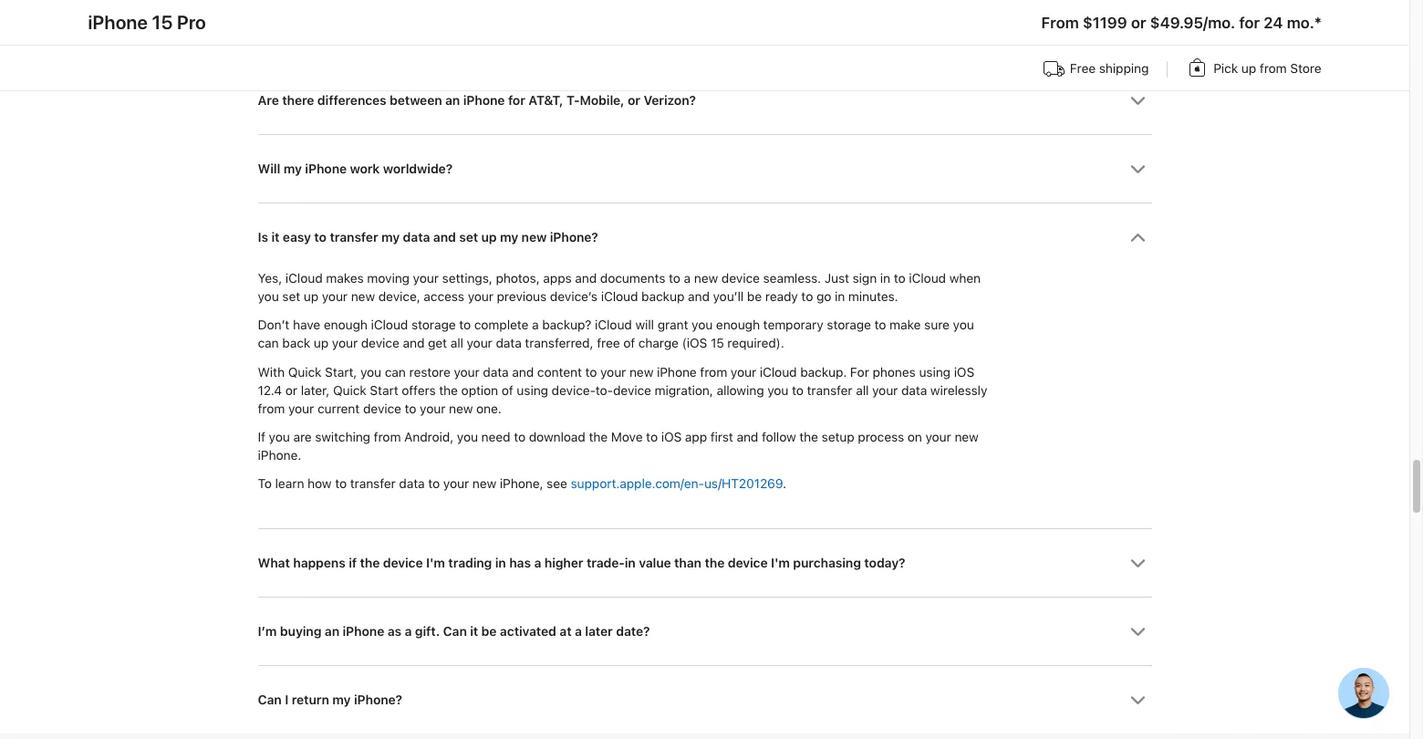 Task type: vqa. For each thing, say whether or not it's contained in the screenshot.
later,
yes



Task type: describe. For each thing, give the bounding box(es) containing it.
the right than
[[705, 556, 725, 570]]

can inside "dropdown button"
[[443, 624, 467, 639]]

today?
[[865, 556, 906, 570]]

pick
[[1214, 61, 1238, 76]]

pick up from store
[[1214, 61, 1322, 76]]

start
[[370, 383, 398, 397]]

sign
[[853, 271, 877, 286]]

you right if
[[269, 430, 290, 444]]

option
[[461, 383, 498, 397]]

higher
[[545, 556, 583, 570]]

content
[[537, 365, 582, 379]]

iphone inside dropdown button
[[463, 93, 505, 107]]

settings,
[[442, 271, 492, 286]]

to up backup
[[669, 271, 681, 286]]

yes,
[[258, 271, 282, 286]]

set inside the yes, icloud makes moving your settings, photos, apps and documents to a new device seamless. just sign in to icloud when you set up your new device, access your previous device's icloud backup and you'll be ready to go in minutes.
[[282, 289, 300, 304]]

are
[[293, 430, 312, 444]]

data inside don't have enough icloud storage to complete a backup? icloud will grant you enough temporary storage to make sure you can back up your device and get all your data transferred, free of charge (ios 15 required).
[[496, 336, 522, 351]]

offers
[[402, 383, 436, 397]]

up inside the yes, icloud makes moving your settings, photos, apps and documents to a new device seamless. just sign in to icloud when you set up your new device, access your previous device's icloud backup and you'll be ready to go in minutes.
[[304, 289, 319, 304]]

your down phones
[[872, 383, 898, 397]]

your up to-
[[600, 365, 626, 379]]

t-
[[567, 93, 580, 107]]

don't
[[258, 318, 290, 332]]

process
[[858, 430, 904, 444]]

(ios
[[682, 336, 707, 351]]

list inside iphone 15 pro main content
[[88, 55, 1322, 87]]

can inside dropdown button
[[258, 693, 282, 707]]

are
[[258, 93, 279, 107]]

free shipping
[[1070, 61, 1149, 76]]

backup
[[642, 289, 685, 304]]

to down access
[[459, 318, 471, 332]]

to up to-
[[585, 365, 597, 379]]

photos,
[[496, 271, 540, 286]]

documents
[[600, 271, 666, 286]]

1 vertical spatial using
[[517, 383, 548, 397]]

if you are switching from android, you need to download the move to ios app first and follow the setup process on your new iphone.
[[258, 430, 979, 462]]

up inside dropdown button
[[481, 230, 497, 244]]

setup
[[822, 430, 855, 444]]

12.4
[[258, 383, 282, 397]]

.
[[783, 476, 787, 491]]

set inside dropdown button
[[459, 230, 478, 244]]

chevrondown image for a
[[1130, 624, 1146, 640]]

your down complete
[[467, 336, 493, 351]]

0 vertical spatial using
[[919, 365, 951, 379]]

shipping
[[1099, 61, 1149, 76]]

new left 'iphone,'
[[472, 476, 497, 491]]

to down android,
[[428, 476, 440, 491]]

to
[[258, 476, 272, 491]]

than
[[674, 556, 702, 570]]

be inside the yes, icloud makes moving your settings, photos, apps and documents to a new device seamless. just sign in to icloud when you set up your new device, access your previous device's icloud backup and you'll be ready to go in minutes.
[[747, 289, 762, 304]]

can i return my iphone?
[[258, 693, 402, 707]]

start,
[[325, 365, 357, 379]]

as
[[388, 624, 402, 639]]

you up (ios
[[692, 318, 713, 332]]

you'll
[[713, 289, 744, 304]]

learn
[[275, 476, 304, 491]]

and left you'll
[[688, 289, 710, 304]]

icloud down the documents on the top left of the page
[[601, 289, 638, 304]]

when
[[950, 271, 981, 286]]

you right sure
[[953, 318, 974, 332]]

a inside don't have enough icloud storage to complete a backup? icloud will grant you enough temporary storage to make sure you can back up your device and get all your data transferred, free of charge (ios 15 required).
[[532, 318, 539, 332]]

data up the option
[[483, 365, 509, 379]]

ios inside if you are switching from android, you need to download the move to ios app first and follow the setup process on your new iphone.
[[661, 430, 682, 444]]

are there differences between an iphone for at&t, t-mobile, or verizon?
[[258, 93, 696, 107]]

you up start
[[360, 365, 381, 379]]

move
[[611, 430, 643, 444]]

your down makes
[[322, 289, 348, 304]]

is it easy to transfer my data and set up my new iphone? button
[[258, 203, 1152, 271]]

2 enough from the left
[[716, 318, 760, 332]]

complete
[[474, 318, 529, 332]]

1 i'm from the left
[[426, 556, 445, 570]]

what happens if the device i'm trading in has a higher trade-in value than the device i'm purchasing today? button
[[258, 529, 1152, 597]]

your up allowing
[[731, 365, 757, 379]]

how
[[308, 476, 332, 491]]

new down charge
[[630, 365, 654, 379]]

data down phones
[[902, 383, 927, 397]]

your up access
[[413, 271, 439, 286]]

follow
[[762, 430, 796, 444]]

to inside dropdown button
[[314, 230, 327, 244]]

will my iphone work worldwide? button
[[258, 135, 1152, 202]]

icloud right yes,
[[285, 271, 323, 286]]

data down android,
[[399, 476, 425, 491]]

easy
[[283, 230, 311, 244]]

download
[[529, 430, 586, 444]]

at
[[560, 624, 572, 639]]

my inside dropdown button
[[332, 693, 351, 707]]

yes, icloud makes moving your settings, photos, apps and documents to a new device seamless. just sign in to icloud when you set up your new device, access your previous device's icloud backup and you'll be ready to go in minutes.
[[258, 271, 981, 304]]

new down the option
[[449, 401, 473, 416]]

from down 15
[[700, 365, 727, 379]]

new down makes
[[351, 289, 375, 304]]

moving
[[367, 271, 410, 286]]

15
[[711, 336, 724, 351]]

and up 'device's'
[[575, 271, 597, 286]]

restore
[[409, 365, 451, 379]]

to left go
[[802, 289, 813, 304]]

iphone? inside dropdown button
[[550, 230, 598, 244]]

with
[[258, 365, 285, 379]]

required).
[[728, 336, 784, 351]]

new up you'll
[[694, 271, 718, 286]]

i'm buying an iphone as a gift. can it be activated at a later date? button
[[258, 598, 1152, 665]]

later
[[585, 624, 613, 639]]

charge
[[639, 336, 679, 351]]

transferred,
[[525, 336, 594, 351]]

at&t,
[[529, 93, 563, 107]]

/mo.
[[1204, 14, 1236, 32]]

ready
[[765, 289, 798, 304]]

it inside "dropdown button"
[[470, 624, 478, 639]]

chevrondown image for iphone?
[[1130, 230, 1146, 245]]

mo.
[[1287, 14, 1315, 32]]

a right as
[[405, 624, 412, 639]]

is
[[258, 230, 268, 244]]

with quick start, you can restore your data and content to your new iphone from your icloud backup. for phones using ios 12.4 or later, quick start offers the option of using device-to-device migration, allowing you to transfer all your data wirelessly from your current device to your new one.
[[258, 365, 988, 416]]

free
[[597, 336, 620, 351]]

and inside if you are switching from android, you need to download the move to ios app first and follow the setup process on your new iphone.
[[737, 430, 759, 444]]

to right "need"
[[514, 430, 526, 444]]

new inside dropdown button
[[522, 230, 547, 244]]

i
[[285, 693, 289, 707]]

your down later,
[[288, 401, 314, 416]]

device up move
[[613, 383, 651, 397]]

if
[[258, 430, 265, 444]]

makes
[[326, 271, 364, 286]]

grant
[[658, 318, 688, 332]]

backup.
[[800, 365, 847, 379]]

iphone.
[[258, 448, 301, 462]]

a inside dropdown button
[[534, 556, 541, 570]]

your inside if you are switching from android, you need to download the move to ios app first and follow the setup process on your new iphone.
[[926, 430, 952, 444]]

to down backup.
[[792, 383, 804, 397]]

your down android,
[[443, 476, 469, 491]]

the left setup
[[800, 430, 818, 444]]

my up photos,
[[500, 230, 518, 244]]

a inside the yes, icloud makes moving your settings, photos, apps and documents to a new device seamless. just sign in to icloud when you set up your new device, access your previous device's icloud backup and you'll be ready to go in minutes.
[[684, 271, 691, 286]]

chevrondown image inside can i return my iphone? dropdown button
[[1130, 693, 1146, 708]]

to right sign
[[894, 271, 906, 286]]

migration,
[[655, 383, 713, 397]]

icloud left when
[[909, 271, 946, 286]]

up inside don't have enough icloud storage to complete a backup? icloud will grant you enough temporary storage to make sure you can back up your device and get all your data transferred, free of charge (ios 15 required).
[[314, 336, 329, 351]]

device inside don't have enough icloud storage to complete a backup? icloud will grant you enough temporary storage to make sure you can back up your device and get all your data transferred, free of charge (ios 15 required).
[[361, 336, 399, 351]]

to right move
[[646, 430, 658, 444]]

gift.
[[415, 624, 440, 639]]



Task type: locate. For each thing, give the bounding box(es) containing it.
or inside are there differences between an iphone for at&t, t-mobile, or verizon? dropdown button
[[628, 93, 641, 107]]

0 vertical spatial be
[[747, 289, 762, 304]]

all inside the with quick start, you can restore your data and content to your new iphone from your icloud backup. for phones using ios 12.4 or later, quick start offers the option of using device-to-device migration, allowing you to transfer all your data wirelessly from your current device to your new one.
[[856, 383, 869, 397]]

0 vertical spatial an
[[445, 93, 460, 107]]

enough right have
[[324, 318, 368, 332]]

in inside the yes, icloud makes moving your settings, photos, apps and documents to a new device seamless. just sign in to icloud when you set up your new device, access your previous device's icloud backup and you'll be ready to go in minutes.
[[880, 271, 891, 286]]

purchasing
[[793, 556, 861, 570]]

chevrondown image
[[1130, 161, 1146, 177]]

up down have
[[314, 336, 329, 351]]

what
[[258, 556, 290, 570]]

list containing are there differences between an iphone for at&t, t-mobile, or verizon?
[[258, 0, 1152, 734]]

mobile,
[[580, 93, 625, 107]]

support.apple.com/en-
[[571, 476, 704, 491]]

or right $1199
[[1131, 14, 1147, 32]]

list containing free shipping
[[88, 55, 1322, 87]]

to left the make
[[875, 318, 886, 332]]

2 vertical spatial transfer
[[350, 476, 396, 491]]

1 horizontal spatial i'm
[[771, 556, 790, 570]]

i'm buying an iphone as a gift. can it be activated at a later date?
[[258, 624, 650, 639]]

iphone 15 pro link
[[88, 11, 206, 34]]

$49.95
[[1150, 14, 1204, 32]]

1 horizontal spatial it
[[470, 624, 478, 639]]

5 chevrondown image from the top
[[1130, 693, 1146, 708]]

access
[[424, 289, 464, 304]]

verizon?
[[644, 93, 696, 107]]

an inside "dropdown button"
[[325, 624, 339, 639]]

can down don't
[[258, 336, 279, 351]]

quick down start,
[[333, 383, 367, 397]]

0 vertical spatial for
[[1240, 14, 1260, 32]]

one.
[[476, 401, 502, 416]]

new
[[522, 230, 547, 244], [694, 271, 718, 286], [351, 289, 375, 304], [630, 365, 654, 379], [449, 401, 473, 416], [955, 430, 979, 444], [472, 476, 497, 491]]

new down wirelessly
[[955, 430, 979, 444]]

in right sign
[[880, 271, 891, 286]]

0 horizontal spatial all
[[450, 336, 463, 351]]

using
[[919, 365, 951, 379], [517, 383, 548, 397]]

0 horizontal spatial enough
[[324, 318, 368, 332]]

in minutes.
[[835, 289, 898, 304]]

go
[[817, 289, 832, 304]]

android,
[[404, 430, 454, 444]]

to down offers
[[405, 401, 417, 416]]

1 horizontal spatial iphone?
[[550, 230, 598, 244]]

0 horizontal spatial or
[[285, 383, 297, 397]]

0 horizontal spatial be
[[481, 624, 497, 639]]

list item
[[258, 202, 1152, 528]]

1 horizontal spatial set
[[459, 230, 478, 244]]

device inside the yes, icloud makes moving your settings, photos, apps and documents to a new device seamless. just sign in to icloud when you set up your new device, access your previous device's icloud backup and you'll be ready to go in minutes.
[[722, 271, 760, 286]]

of right free
[[623, 336, 635, 351]]

the right if
[[360, 556, 380, 570]]

for left at&t,
[[508, 93, 525, 107]]

1 vertical spatial all
[[856, 383, 869, 397]]

iphone inside dropdown button
[[305, 161, 347, 176]]

apps
[[543, 271, 572, 286]]

0 vertical spatial set
[[459, 230, 478, 244]]

2 i'm from the left
[[771, 556, 790, 570]]

0 horizontal spatial can
[[258, 693, 282, 707]]

backup?
[[542, 318, 592, 332]]

chevrondown image inside what happens if the device i'm trading in has a higher trade-in value than the device i'm purchasing today? dropdown button
[[1130, 556, 1146, 571]]

for inside dropdown button
[[508, 93, 525, 107]]

1 horizontal spatial of
[[623, 336, 635, 351]]

your down offers
[[420, 401, 446, 416]]

2 horizontal spatial in
[[880, 271, 891, 286]]

can
[[443, 624, 467, 639], [258, 693, 282, 707]]

all down for
[[856, 383, 869, 397]]

a
[[684, 271, 691, 286], [532, 318, 539, 332], [534, 556, 541, 570], [405, 624, 412, 639], [575, 624, 582, 639]]

be inside "dropdown button"
[[481, 624, 497, 639]]

it right is at the left of the page
[[271, 230, 280, 244]]

to-
[[596, 383, 613, 397]]

and inside don't have enough icloud storage to complete a backup? icloud will grant you enough temporary storage to make sure you can back up your device and get all your data transferred, free of charge (ios 15 required).
[[403, 336, 425, 351]]

be left activated
[[481, 624, 497, 639]]

chevrondown image inside the i'm buying an iphone as a gift. can it be activated at a later date? "dropdown button"
[[1130, 624, 1146, 640]]

1 vertical spatial can
[[258, 693, 282, 707]]

$1199
[[1083, 14, 1128, 32]]

set up the settings,
[[459, 230, 478, 244]]

icloud
[[285, 271, 323, 286], [909, 271, 946, 286], [601, 289, 638, 304], [371, 318, 408, 332], [595, 318, 632, 332], [760, 365, 797, 379]]

if
[[349, 556, 357, 570]]

don't have enough icloud storage to complete a backup? icloud will grant you enough temporary storage to make sure you can back up your device and get all your data transferred, free of charge (ios 15 required).
[[258, 318, 974, 351]]

from $1199 or $49.95 /mo. for 24 mo. *
[[1042, 14, 1322, 32]]

1 vertical spatial for
[[508, 93, 525, 107]]

list
[[258, 0, 1152, 734], [88, 55, 1322, 87]]

or
[[1131, 14, 1147, 32], [628, 93, 641, 107], [285, 383, 297, 397]]

can inside the with quick start, you can restore your data and content to your new iphone from your icloud backup. for phones using ios 12.4 or later, quick start offers the option of using device-to-device migration, allowing you to transfer all your data wirelessly from your current device to your new one.
[[385, 365, 406, 379]]

can left 'i'
[[258, 693, 282, 707]]

of inside the with quick start, you can restore your data and content to your new iphone from your icloud backup. for phones using ios 12.4 or later, quick start offers the option of using device-to-device migration, allowing you to transfer all your data wirelessly from your current device to your new one.
[[502, 383, 513, 397]]

it
[[271, 230, 280, 244], [470, 624, 478, 639]]

device-
[[552, 383, 596, 397]]

for left 24
[[1240, 14, 1260, 32]]

0 vertical spatial it
[[271, 230, 280, 244]]

2 chevrondown image from the top
[[1130, 230, 1146, 245]]

to right how
[[335, 476, 347, 491]]

1 horizontal spatial can
[[385, 365, 406, 379]]

iphone 15 pro
[[88, 11, 206, 34]]

app
[[685, 430, 707, 444]]

it inside dropdown button
[[271, 230, 280, 244]]

between
[[390, 93, 442, 107]]

i'm left purchasing
[[771, 556, 790, 570]]

1 vertical spatial quick
[[333, 383, 367, 397]]

0 vertical spatial of
[[623, 336, 635, 351]]

iphone,
[[500, 476, 543, 491]]

0 vertical spatial all
[[450, 336, 463, 351]]

your right on
[[926, 430, 952, 444]]

1 vertical spatial of
[[502, 383, 513, 397]]

a up backup
[[684, 271, 691, 286]]

my up moving
[[381, 230, 400, 244]]

0 vertical spatial or
[[1131, 14, 1147, 32]]

0 horizontal spatial ios
[[661, 430, 682, 444]]

iphone? up apps
[[550, 230, 598, 244]]

allowing
[[717, 383, 764, 397]]

chevrondown image for in
[[1130, 556, 1146, 571]]

will my iphone work worldwide?
[[258, 161, 453, 176]]

be right you'll
[[747, 289, 762, 304]]

or right mobile,
[[628, 93, 641, 107]]

back
[[282, 336, 310, 351]]

1 horizontal spatial an
[[445, 93, 460, 107]]

1 horizontal spatial using
[[919, 365, 951, 379]]

of inside don't have enough icloud storage to complete a backup? icloud will grant you enough temporary storage to make sure you can back up your device and get all your data transferred, free of charge (ios 15 required).
[[623, 336, 635, 351]]

a right at on the bottom left
[[575, 624, 582, 639]]

1 vertical spatial or
[[628, 93, 641, 107]]

you down yes,
[[258, 289, 279, 304]]

the left move
[[589, 430, 608, 444]]

you right allowing
[[768, 383, 789, 397]]

1 chevrondown image from the top
[[1130, 93, 1146, 108]]

1 horizontal spatial can
[[443, 624, 467, 639]]

transfer for to learn how to transfer data to your new iphone, see support.apple.com/en-us/ht201269 .
[[350, 476, 396, 491]]

icloud up free
[[595, 318, 632, 332]]

0 horizontal spatial quick
[[288, 365, 322, 379]]

iphone left work
[[305, 161, 347, 176]]

0 horizontal spatial can
[[258, 336, 279, 351]]

your down the settings,
[[468, 289, 494, 304]]

my right will at left top
[[284, 161, 302, 176]]

0 horizontal spatial i'm
[[426, 556, 445, 570]]

you left "need"
[[457, 430, 478, 444]]

icloud down the required).
[[760, 365, 797, 379]]

0 vertical spatial iphone?
[[550, 230, 598, 244]]

will
[[636, 318, 654, 332]]

device's
[[550, 289, 598, 304]]

there
[[282, 93, 314, 107]]

for
[[1240, 14, 1260, 32], [508, 93, 525, 107]]

device up start
[[361, 336, 399, 351]]

data inside dropdown button
[[403, 230, 430, 244]]

device right if
[[383, 556, 423, 570]]

list item inside iphone 15 pro main content
[[258, 202, 1152, 528]]

0 horizontal spatial for
[[508, 93, 525, 107]]

transfer inside the with quick start, you can restore your data and content to your new iphone from your icloud backup. for phones using ios 12.4 or later, quick start offers the option of using device-to-device migration, allowing you to transfer all your data wirelessly from your current device to your new one.
[[807, 383, 853, 397]]

or inside the with quick start, you can restore your data and content to your new iphone from your icloud backup. for phones using ios 12.4 or later, quick start offers the option of using device-to-device migration, allowing you to transfer all your data wirelessly from your current device to your new one.
[[285, 383, 297, 397]]

can up start
[[385, 365, 406, 379]]

0 vertical spatial can
[[443, 624, 467, 639]]

data down complete
[[496, 336, 522, 351]]

quick up later,
[[288, 365, 322, 379]]

my
[[284, 161, 302, 176], [381, 230, 400, 244], [500, 230, 518, 244], [332, 693, 351, 707]]

and left get
[[403, 336, 425, 351]]

2 horizontal spatial or
[[1131, 14, 1147, 32]]

phones
[[873, 365, 916, 379]]

24
[[1264, 14, 1283, 32]]

1 horizontal spatial quick
[[333, 383, 367, 397]]

store
[[1291, 61, 1322, 76]]

can right 'gift.' at bottom left
[[443, 624, 467, 639]]

have
[[293, 318, 320, 332]]

iphone left as
[[343, 624, 384, 639]]

1 vertical spatial iphone?
[[354, 693, 402, 707]]

buying
[[280, 624, 322, 639]]

previous
[[497, 289, 547, 304]]

my right return
[[332, 693, 351, 707]]

is it easy to transfer my data and set up my new iphone?
[[258, 230, 598, 244]]

your
[[413, 271, 439, 286], [322, 289, 348, 304], [468, 289, 494, 304], [332, 336, 358, 351], [467, 336, 493, 351], [454, 365, 480, 379], [600, 365, 626, 379], [731, 365, 757, 379], [872, 383, 898, 397], [288, 401, 314, 416], [420, 401, 446, 416], [926, 430, 952, 444], [443, 476, 469, 491]]

ios inside the with quick start, you can restore your data and content to your new iphone from your icloud backup. for phones using ios 12.4 or later, quick start offers the option of using device-to-device migration, allowing you to transfer all your data wirelessly from your current device to your new one.
[[954, 365, 975, 379]]

1 vertical spatial ios
[[661, 430, 682, 444]]

1 vertical spatial an
[[325, 624, 339, 639]]

a up transferred,
[[532, 318, 539, 332]]

storage up get
[[412, 318, 456, 332]]

data up moving
[[403, 230, 430, 244]]

1 horizontal spatial in
[[625, 556, 636, 570]]

1 horizontal spatial enough
[[716, 318, 760, 332]]

icloud inside the with quick start, you can restore your data and content to your new iphone from your icloud backup. for phones using ios 12.4 or later, quick start offers the option of using device-to-device migration, allowing you to transfer all your data wirelessly from your current device to your new one.
[[760, 365, 797, 379]]

activated
[[500, 624, 557, 639]]

set
[[459, 230, 478, 244], [282, 289, 300, 304]]

data
[[403, 230, 430, 244], [496, 336, 522, 351], [483, 365, 509, 379], [902, 383, 927, 397], [399, 476, 425, 491]]

sure
[[925, 318, 950, 332]]

iphone left at&t,
[[463, 93, 505, 107]]

up right pick
[[1242, 61, 1257, 76]]

1 horizontal spatial ios
[[954, 365, 975, 379]]

0 horizontal spatial set
[[282, 289, 300, 304]]

up up the settings,
[[481, 230, 497, 244]]

the
[[439, 383, 458, 397], [589, 430, 608, 444], [800, 430, 818, 444], [360, 556, 380, 570], [705, 556, 725, 570]]

list item containing is it easy to transfer my data and set up my new iphone?
[[258, 202, 1152, 528]]

iphone 15 pro main content
[[0, 0, 1410, 734]]

1 horizontal spatial for
[[1240, 14, 1260, 32]]

transfer for is it easy to transfer my data and set up my new iphone?
[[330, 230, 378, 244]]

support.apple.com/en-us/ht201269 link
[[571, 476, 783, 491]]

current
[[317, 401, 360, 416]]

your up start,
[[332, 336, 358, 351]]

1 horizontal spatial or
[[628, 93, 641, 107]]

3 chevrondown image from the top
[[1130, 556, 1146, 571]]

transfer up makes
[[330, 230, 378, 244]]

ios up wirelessly
[[954, 365, 975, 379]]

storage down in minutes.
[[827, 318, 871, 332]]

new inside if you are switching from android, you need to download the move to ios app first and follow the setup process on your new iphone.
[[955, 430, 979, 444]]

0 horizontal spatial in
[[495, 556, 506, 570]]

and inside the with quick start, you can restore your data and content to your new iphone from your icloud backup. for phones using ios 12.4 or later, quick start offers the option of using device-to-device migration, allowing you to transfer all your data wirelessly from your current device to your new one.
[[512, 365, 534, 379]]

4 chevrondown image from the top
[[1130, 624, 1146, 640]]

from left store
[[1260, 61, 1287, 76]]

can i return my iphone? button
[[258, 666, 1152, 734]]

i'm left "trading"
[[426, 556, 445, 570]]

enough up the required).
[[716, 318, 760, 332]]

new up photos,
[[522, 230, 547, 244]]

all inside don't have enough icloud storage to complete a backup? icloud will grant you enough temporary storage to make sure you can back up your device and get all your data transferred, free of charge (ios 15 required).
[[450, 336, 463, 351]]

or right 12.4
[[285, 383, 297, 397]]

1 horizontal spatial all
[[856, 383, 869, 397]]

0 vertical spatial transfer
[[330, 230, 378, 244]]

0 horizontal spatial an
[[325, 624, 339, 639]]

0 horizontal spatial iphone?
[[354, 693, 402, 707]]

1 vertical spatial it
[[470, 624, 478, 639]]

the inside the with quick start, you can restore your data and content to your new iphone from your icloud backup. for phones using ios 12.4 or later, quick start offers the option of using device-to-device migration, allowing you to transfer all your data wirelessly from your current device to your new one.
[[439, 383, 458, 397]]

transfer inside dropdown button
[[330, 230, 378, 244]]

differences
[[317, 93, 387, 107]]

2 storage from the left
[[827, 318, 871, 332]]

2 vertical spatial or
[[285, 383, 297, 397]]

1 horizontal spatial be
[[747, 289, 762, 304]]

in left value
[[625, 556, 636, 570]]

to right easy
[[314, 230, 327, 244]]

iphone up 'migration,'
[[657, 365, 697, 379]]

iphone inside "dropdown button"
[[343, 624, 384, 639]]

from down 12.4
[[258, 401, 285, 416]]

return
[[292, 693, 329, 707]]

quick
[[288, 365, 322, 379], [333, 383, 367, 397]]

on
[[908, 430, 922, 444]]

trade-
[[587, 556, 625, 570]]

0 horizontal spatial storage
[[412, 318, 456, 332]]

chevrondown image
[[1130, 93, 1146, 108], [1130, 230, 1146, 245], [1130, 556, 1146, 571], [1130, 624, 1146, 640], [1130, 693, 1146, 708]]

1 storage from the left
[[412, 318, 456, 332]]

using down content
[[517, 383, 548, 397]]

are there differences between an iphone for at&t, t-mobile, or verizon? button
[[258, 66, 1152, 134]]

device down start
[[363, 401, 401, 416]]

an inside dropdown button
[[445, 93, 460, 107]]

you inside the yes, icloud makes moving your settings, photos, apps and documents to a new device seamless. just sign in to icloud when you set up your new device, access your previous device's icloud backup and you'll be ready to go in minutes.
[[258, 289, 279, 304]]

can inside don't have enough icloud storage to complete a backup? icloud will grant you enough temporary storage to make sure you can back up your device and get all your data transferred, free of charge (ios 15 required).
[[258, 336, 279, 351]]

transfer down backup.
[[807, 383, 853, 397]]

1 vertical spatial set
[[282, 289, 300, 304]]

0 vertical spatial ios
[[954, 365, 975, 379]]

your up the option
[[454, 365, 480, 379]]

0 horizontal spatial using
[[517, 383, 548, 397]]

0 vertical spatial can
[[258, 336, 279, 351]]

transfer
[[330, 230, 378, 244], [807, 383, 853, 397], [350, 476, 396, 491]]

1 vertical spatial be
[[481, 624, 497, 639]]

get
[[428, 336, 447, 351]]

1 vertical spatial transfer
[[807, 383, 853, 397]]

and inside dropdown button
[[433, 230, 456, 244]]

1 vertical spatial can
[[385, 365, 406, 379]]

chevrondown image inside are there differences between an iphone for at&t, t-mobile, or verizon? dropdown button
[[1130, 93, 1146, 108]]

a right "has"
[[534, 556, 541, 570]]

work
[[350, 161, 380, 176]]

0 horizontal spatial of
[[502, 383, 513, 397]]

make
[[890, 318, 921, 332]]

and right first
[[737, 430, 759, 444]]

icloud down device,
[[371, 318, 408, 332]]

from inside if you are switching from android, you need to download the move to ios app first and follow the setup process on your new iphone.
[[374, 430, 401, 444]]

temporary
[[763, 318, 824, 332]]

to learn how to transfer data to your new iphone, see support.apple.com/en-us/ht201269 .
[[258, 476, 787, 491]]

iphone inside the with quick start, you can restore your data and content to your new iphone from your icloud backup. for phones using ios 12.4 or later, quick start offers the option of using device-to-device migration, allowing you to transfer all your data wirelessly from your current device to your new one.
[[657, 365, 697, 379]]

of
[[623, 336, 635, 351], [502, 383, 513, 397]]

first
[[711, 430, 733, 444]]

need
[[481, 430, 511, 444]]

all right get
[[450, 336, 463, 351]]

1 horizontal spatial storage
[[827, 318, 871, 332]]

i'm
[[258, 624, 277, 639]]

0 horizontal spatial it
[[271, 230, 280, 244]]

iphone? inside dropdown button
[[354, 693, 402, 707]]

1 enough from the left
[[324, 318, 368, 332]]

device right than
[[728, 556, 768, 570]]

switching
[[315, 430, 370, 444]]

chevrondown image inside is it easy to transfer my data and set up my new iphone? dropdown button
[[1130, 230, 1146, 245]]

0 vertical spatial quick
[[288, 365, 322, 379]]

transfer right how
[[350, 476, 396, 491]]



